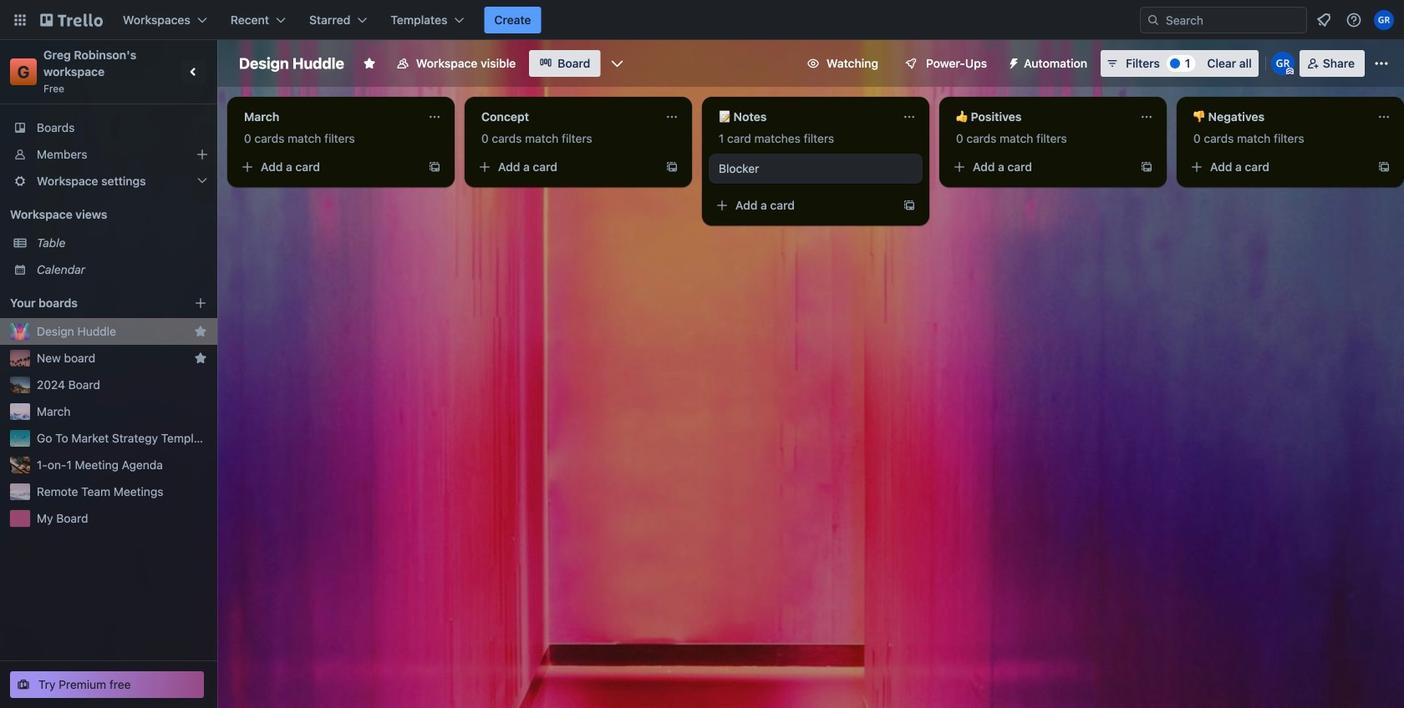 Task type: vqa. For each thing, say whether or not it's contained in the screenshot.
Back to home image
yes



Task type: describe. For each thing, give the bounding box(es) containing it.
back to home image
[[40, 7, 103, 33]]

star or unstar board image
[[363, 57, 376, 70]]

1 vertical spatial create from template… image
[[903, 199, 916, 212]]

search image
[[1147, 13, 1160, 27]]

1 starred icon image from the top
[[194, 325, 207, 339]]

primary element
[[0, 0, 1405, 40]]

this member is an admin of this board. image
[[1286, 68, 1294, 75]]

1 create from template… image from the left
[[428, 161, 441, 174]]

Board name text field
[[231, 50, 353, 77]]

show menu image
[[1374, 55, 1390, 72]]

add board image
[[194, 297, 207, 310]]

open information menu image
[[1346, 12, 1363, 28]]



Task type: locate. For each thing, give the bounding box(es) containing it.
1 vertical spatial starred icon image
[[194, 352, 207, 365]]

0 horizontal spatial create from template… image
[[428, 161, 441, 174]]

2 horizontal spatial create from template… image
[[1378, 161, 1391, 174]]

None text field
[[234, 104, 421, 130], [946, 104, 1134, 130], [234, 104, 421, 130], [946, 104, 1134, 130]]

3 create from template… image from the left
[[1378, 161, 1391, 174]]

your boards with 8 items element
[[10, 293, 169, 314]]

1 horizontal spatial create from template… image
[[903, 199, 916, 212]]

workspace navigation collapse icon image
[[182, 60, 206, 84]]

create from template… image
[[428, 161, 441, 174], [1140, 161, 1154, 174], [1378, 161, 1391, 174]]

greg robinson (gregrobinson96) image
[[1271, 52, 1295, 75]]

0 vertical spatial create from template… image
[[665, 161, 679, 174]]

create from template… image
[[665, 161, 679, 174], [903, 199, 916, 212]]

Search field
[[1160, 8, 1307, 32]]

0 notifications image
[[1314, 10, 1334, 30]]

2 starred icon image from the top
[[194, 352, 207, 365]]

customize views image
[[609, 55, 626, 72]]

0 horizontal spatial create from template… image
[[665, 161, 679, 174]]

2 create from template… image from the left
[[1140, 161, 1154, 174]]

starred icon image
[[194, 325, 207, 339], [194, 352, 207, 365]]

None text field
[[472, 104, 659, 130], [709, 104, 896, 130], [1184, 104, 1371, 130], [472, 104, 659, 130], [709, 104, 896, 130], [1184, 104, 1371, 130]]

greg robinson (gregrobinson96) image
[[1374, 10, 1395, 30]]

1 horizontal spatial create from template… image
[[1140, 161, 1154, 174]]

sm image
[[1001, 50, 1024, 74]]

0 vertical spatial starred icon image
[[194, 325, 207, 339]]



